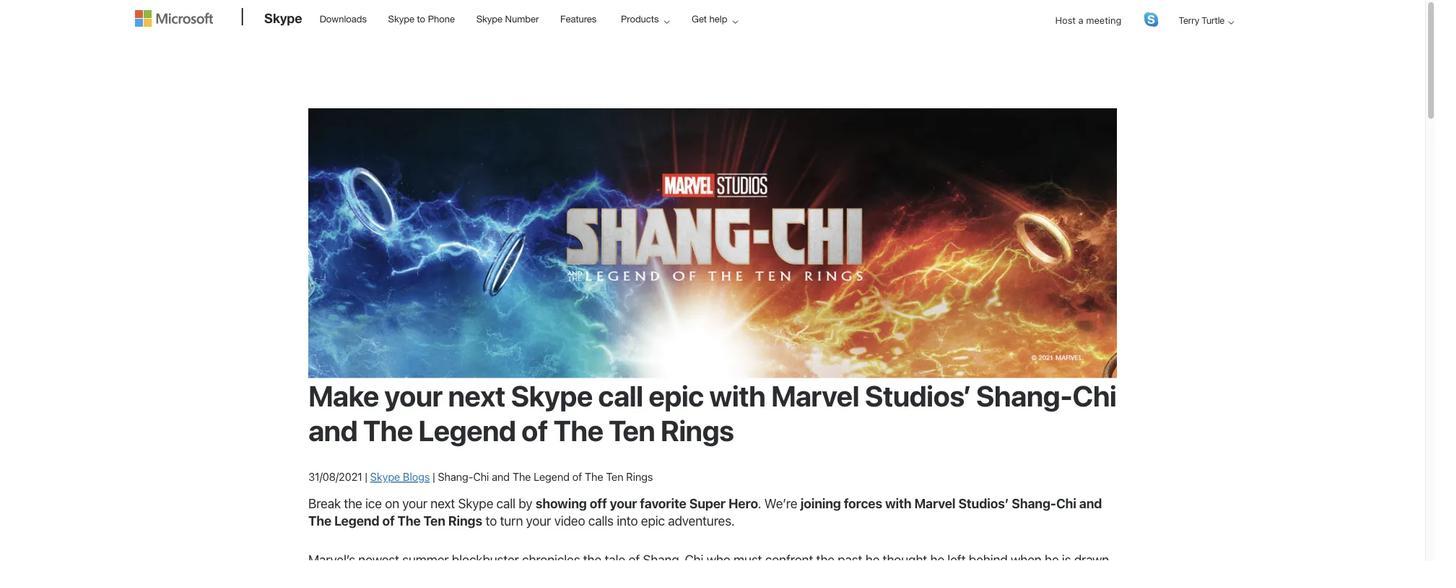 Task type: vqa. For each thing, say whether or not it's contained in the screenshot.
Get
yes



Task type: describe. For each thing, give the bounding box(es) containing it.
skype inside make your next skype call epic with marvel studios' shang-chi and the legend of the ten rings ​
[[511, 378, 593, 412]]

terry turtle
[[1179, 14, 1225, 25]]

1 | from the left
[[365, 470, 368, 483]]

off
[[590, 496, 607, 511]]

shang-chi banner with logo and laptop device showing animated background image
[[308, 108, 1117, 378]]

get
[[692, 13, 707, 24]]

1 vertical spatial next
[[431, 496, 455, 511]]

the
[[344, 496, 362, 511]]

and for joining forces with marvel studios' shang-chi and the legend of the ten rings
[[1080, 496, 1102, 511]]

products
[[621, 13, 659, 24]]

into
[[617, 513, 638, 529]]

rings for 31/08/2021 | skype blogs | shang-chi and the legend of the ten rings
[[626, 470, 653, 483]]

to turn your video calls into epic adventures.
[[483, 513, 735, 529]]

call inside make your next skype call epic with marvel studios' shang-chi and the legend of the ten rings ​
[[598, 378, 643, 412]]

skype link
[[257, 1, 310, 40]]

1 vertical spatial epic
[[641, 513, 665, 529]]

host
[[1056, 14, 1076, 25]]

legend for 31/08/2021
[[534, 470, 570, 483]]

.
[[758, 496, 762, 511]]

microsoft image
[[135, 10, 213, 27]]

31/08/2021 | skype blogs | shang-chi and the legend of the ten rings
[[308, 470, 653, 483]]

ice
[[366, 496, 382, 511]]

get help
[[692, 13, 728, 24]]

number
[[505, 13, 539, 24]]

with inside make your next skype call epic with marvel studios' shang-chi and the legend of the ten rings ​
[[710, 378, 766, 412]]

skype blogs link
[[370, 470, 430, 483]]

adventures.
[[668, 513, 735, 529]]

features
[[560, 13, 597, 24]]

shang- inside make your next skype call epic with marvel studios' shang-chi and the legend of the ten rings ​
[[976, 378, 1073, 412]]

calls
[[588, 513, 614, 529]]

legend for joining
[[334, 513, 380, 529]]

​
[[740, 413, 740, 447]]

showing
[[536, 496, 587, 511]]

break
[[308, 496, 341, 511]]

and for 31/08/2021 | skype blogs | shang-chi and the legend of the ten rings
[[492, 470, 510, 483]]

skype number link
[[470, 1, 546, 35]]

hero
[[729, 496, 758, 511]]

host a meeting link
[[1044, 1, 1133, 39]]



Task type: locate. For each thing, give the bounding box(es) containing it.
your
[[385, 378, 443, 412], [403, 496, 428, 511], [610, 496, 637, 511], [526, 513, 551, 529]]

downloads link
[[313, 1, 373, 35]]

| right the blogs
[[433, 470, 435, 483]]

1 horizontal spatial |
[[433, 470, 435, 483]]

skype
[[264, 10, 302, 26], [388, 13, 415, 24], [476, 13, 503, 24], [511, 378, 593, 412], [370, 470, 400, 483], [458, 496, 493, 511]]

1 vertical spatial studios'
[[959, 496, 1009, 511]]

1 vertical spatial shang-
[[438, 470, 473, 483]]

features link
[[554, 1, 603, 35]]

chi inside make your next skype call epic with marvel studios' shang-chi and the legend of the ten rings ​
[[1073, 378, 1117, 412]]

2 vertical spatial and
[[1080, 496, 1102, 511]]

 link
[[1144, 12, 1159, 27]]

2 vertical spatial ten
[[424, 513, 445, 529]]

2 | from the left
[[433, 470, 435, 483]]

turn
[[500, 513, 523, 529]]

chi for joining forces with marvel studios' shang-chi and the legend of the ten rings
[[1057, 496, 1077, 511]]

0 vertical spatial epic
[[649, 378, 704, 412]]

0 horizontal spatial of
[[382, 513, 395, 529]]

with inside joining forces with marvel studios' shang-chi and the legend of the ten rings
[[885, 496, 912, 511]]

marvel
[[771, 378, 860, 412], [915, 496, 956, 511]]

0 vertical spatial chi
[[1073, 378, 1117, 412]]

blogs
[[403, 470, 430, 483]]

chi inside joining forces with marvel studios' shang-chi and the legend of the ten rings
[[1057, 496, 1077, 511]]

of
[[522, 413, 548, 447], [573, 470, 582, 483], [382, 513, 395, 529]]

legend up break the ice on your next skype call by showing off your favorite super hero . we're
[[534, 470, 570, 483]]

of inside make your next skype call epic with marvel studios' shang-chi and the legend of the ten rings ​
[[522, 413, 548, 447]]

1 vertical spatial rings
[[626, 470, 653, 483]]

of for joining
[[382, 513, 395, 529]]

arrow down image
[[1223, 14, 1240, 31]]

1 horizontal spatial with
[[885, 496, 912, 511]]

legend
[[418, 413, 516, 447], [534, 470, 570, 483], [334, 513, 380, 529]]

to
[[417, 13, 425, 24], [486, 513, 497, 529]]

with
[[710, 378, 766, 412], [885, 496, 912, 511]]

0 vertical spatial with
[[710, 378, 766, 412]]

legend down the
[[334, 513, 380, 529]]

0 vertical spatial call
[[598, 378, 643, 412]]

2 vertical spatial chi
[[1057, 496, 1077, 511]]

0 vertical spatial shang-
[[976, 378, 1073, 412]]

chi for 31/08/2021 | skype blogs | shang-chi and the legend of the ten rings
[[473, 470, 489, 483]]

marvel inside joining forces with marvel studios' shang-chi and the legend of the ten rings
[[915, 496, 956, 511]]

menu bar
[[1044, 1, 1273, 49]]

2 horizontal spatial legend
[[534, 470, 570, 483]]

make your next skype call epic with marvel studios' shang-chi and the legend of the ten rings ​
[[308, 378, 1117, 447]]

1 vertical spatial call
[[497, 496, 516, 511]]

navigation containing host a meeting
[[1044, 1, 1273, 49]]

legend inside joining forces with marvel studios' shang-chi and the legend of the ten rings
[[334, 513, 380, 529]]

and inside joining forces with marvel studios' shang-chi and the legend of the ten rings
[[1080, 496, 1102, 511]]

1 horizontal spatial and
[[492, 470, 510, 483]]

0 vertical spatial next
[[448, 378, 506, 412]]

turtle
[[1202, 14, 1225, 25]]

1 vertical spatial of
[[573, 470, 582, 483]]

0 horizontal spatial to
[[417, 13, 425, 24]]

studios'
[[865, 378, 971, 412], [959, 496, 1009, 511]]

2 horizontal spatial rings
[[661, 413, 734, 447]]

1 horizontal spatial legend
[[418, 413, 516, 447]]

ten inside joining forces with marvel studios' shang-chi and the legend of the ten rings
[[424, 513, 445, 529]]

shang- for joining forces with marvel studios' shang-chi and the legend of the ten rings
[[1012, 496, 1057, 511]]

2 vertical spatial legend
[[334, 513, 380, 529]]

1 vertical spatial marvel
[[915, 496, 956, 511]]

your up into
[[610, 496, 637, 511]]

rings inside joining forces with marvel studios' shang-chi and the legend of the ten rings
[[448, 513, 483, 529]]

2 vertical spatial rings
[[448, 513, 483, 529]]

2 horizontal spatial of
[[573, 470, 582, 483]]

break the ice on your next skype call by showing off your favorite super hero . we're
[[308, 496, 801, 511]]

0 horizontal spatial and
[[308, 413, 358, 447]]

your down by
[[526, 513, 551, 529]]

0 horizontal spatial legend
[[334, 513, 380, 529]]

rings left turn
[[448, 513, 483, 529]]

0 horizontal spatial marvel
[[771, 378, 860, 412]]

studios' inside joining forces with marvel studios' shang-chi and the legend of the ten rings
[[959, 496, 1009, 511]]

to left phone
[[417, 13, 425, 24]]

we're
[[765, 496, 798, 511]]

1 vertical spatial ten
[[606, 470, 624, 483]]

host a meeting
[[1056, 14, 1122, 25]]

of inside joining forces with marvel studios' shang-chi and the legend of the ten rings
[[382, 513, 395, 529]]

0 vertical spatial ten
[[609, 413, 655, 447]]

navigation
[[1044, 1, 1273, 49]]

0 vertical spatial marvel
[[771, 378, 860, 412]]

rings inside make your next skype call epic with marvel studios' shang-chi and the legend of the ten rings ​
[[661, 413, 734, 447]]

with up ​
[[710, 378, 766, 412]]

of for 31/08/2021
[[573, 470, 582, 483]]

of down the on
[[382, 513, 395, 529]]

joining
[[801, 496, 841, 511]]

studios' inside make your next skype call epic with marvel studios' shang-chi and the legend of the ten rings ​
[[865, 378, 971, 412]]

rings up 'favorite'
[[626, 470, 653, 483]]

epic
[[649, 378, 704, 412], [641, 513, 665, 529]]

favorite
[[640, 496, 687, 511]]

and inside make your next skype call epic with marvel studios' shang-chi and the legend of the ten rings ​
[[308, 413, 358, 447]]

skype to phone link
[[382, 1, 462, 35]]

1 horizontal spatial to
[[486, 513, 497, 529]]

2 horizontal spatial and
[[1080, 496, 1102, 511]]

downloads
[[320, 13, 367, 24]]

skype to phone
[[388, 13, 455, 24]]

with right forces
[[885, 496, 912, 511]]

terry turtle link
[[1167, 1, 1273, 39]]

get help button
[[680, 1, 750, 37]]

marvel inside make your next skype call epic with marvel studios' shang-chi and the legend of the ten rings ​
[[771, 378, 860, 412]]

joining forces with marvel studios' shang-chi and the legend of the ten rings
[[308, 496, 1102, 529]]

epic inside make your next skype call epic with marvel studios' shang-chi and the legend of the ten rings ​
[[649, 378, 704, 412]]

0 horizontal spatial |
[[365, 470, 368, 483]]

0 horizontal spatial with
[[710, 378, 766, 412]]

1 vertical spatial with
[[885, 496, 912, 511]]

your inside make your next skype call epic with marvel studios' shang-chi and the legend of the ten rings ​
[[385, 378, 443, 412]]

meeting
[[1086, 14, 1122, 25]]

skype number
[[476, 13, 539, 24]]

of up 'showing'
[[573, 470, 582, 483]]

rings left ​
[[661, 413, 734, 447]]

legend up 31/08/2021 | skype blogs | shang-chi and the legend of the ten rings
[[418, 413, 516, 447]]

| up ice
[[365, 470, 368, 483]]

menu bar containing host a meeting
[[1044, 1, 1273, 49]]

phone
[[428, 13, 455, 24]]

2 vertical spatial shang-
[[1012, 496, 1057, 511]]

ten
[[609, 413, 655, 447], [606, 470, 624, 483], [424, 513, 445, 529]]

|
[[365, 470, 368, 483], [433, 470, 435, 483]]

forces
[[844, 496, 883, 511]]

1 horizontal spatial of
[[522, 413, 548, 447]]

rings for joining forces with marvel studios' shang-chi and the legend of the ten rings
[[448, 513, 483, 529]]

terry
[[1179, 14, 1200, 25]]

ten for joining forces with marvel studios' shang-chi and the legend of the ten rings
[[424, 513, 445, 529]]

0 vertical spatial rings
[[661, 413, 734, 447]]

0 vertical spatial and
[[308, 413, 358, 447]]

0 vertical spatial of
[[522, 413, 548, 447]]

the
[[363, 413, 413, 447], [554, 413, 603, 447], [513, 470, 531, 483], [585, 470, 603, 483], [308, 513, 332, 529], [398, 513, 421, 529]]

shang- for 31/08/2021 | skype blogs | shang-chi and the legend of the ten rings
[[438, 470, 473, 483]]

help
[[710, 13, 728, 24]]

0 horizontal spatial rings
[[448, 513, 483, 529]]

on
[[385, 496, 399, 511]]

next
[[448, 378, 506, 412], [431, 496, 455, 511]]

legend inside make your next skype call epic with marvel studios' shang-chi and the legend of the ten rings ​
[[418, 413, 516, 447]]

0 vertical spatial to
[[417, 13, 425, 24]]

super
[[690, 496, 726, 511]]

0 vertical spatial studios'
[[865, 378, 971, 412]]

to left turn
[[486, 513, 497, 529]]

products button
[[609, 1, 681, 37]]

1 horizontal spatial call
[[598, 378, 643, 412]]

next inside make your next skype call epic with marvel studios' shang-chi and the legend of the ten rings ​
[[448, 378, 506, 412]]

31/08/2021
[[308, 470, 362, 483]]

rings
[[661, 413, 734, 447], [626, 470, 653, 483], [448, 513, 483, 529]]

by
[[519, 496, 533, 511]]

your right the on
[[403, 496, 428, 511]]

1 horizontal spatial rings
[[626, 470, 653, 483]]

a
[[1079, 14, 1084, 25]]

chi
[[1073, 378, 1117, 412], [473, 470, 489, 483], [1057, 496, 1077, 511]]

1 vertical spatial legend
[[534, 470, 570, 483]]

ten for 31/08/2021 | skype blogs | shang-chi and the legend of the ten rings
[[606, 470, 624, 483]]

of up 31/08/2021 | skype blogs | shang-chi and the legend of the ten rings
[[522, 413, 548, 447]]

1 vertical spatial to
[[486, 513, 497, 529]]

ten inside make your next skype call epic with marvel studios' shang-chi and the legend of the ten rings ​
[[609, 413, 655, 447]]

call
[[598, 378, 643, 412], [497, 496, 516, 511]]

0 horizontal spatial call
[[497, 496, 516, 511]]

and
[[308, 413, 358, 447], [492, 470, 510, 483], [1080, 496, 1102, 511]]

2 vertical spatial of
[[382, 513, 395, 529]]

1 vertical spatial chi
[[473, 470, 489, 483]]

1 vertical spatial and
[[492, 470, 510, 483]]

video
[[554, 513, 585, 529]]

shang-
[[976, 378, 1073, 412], [438, 470, 473, 483], [1012, 496, 1057, 511]]

0 vertical spatial legend
[[418, 413, 516, 447]]

make
[[308, 378, 379, 412]]

your right make
[[385, 378, 443, 412]]

shang- inside joining forces with marvel studios' shang-chi and the legend of the ten rings
[[1012, 496, 1057, 511]]

1 horizontal spatial marvel
[[915, 496, 956, 511]]



